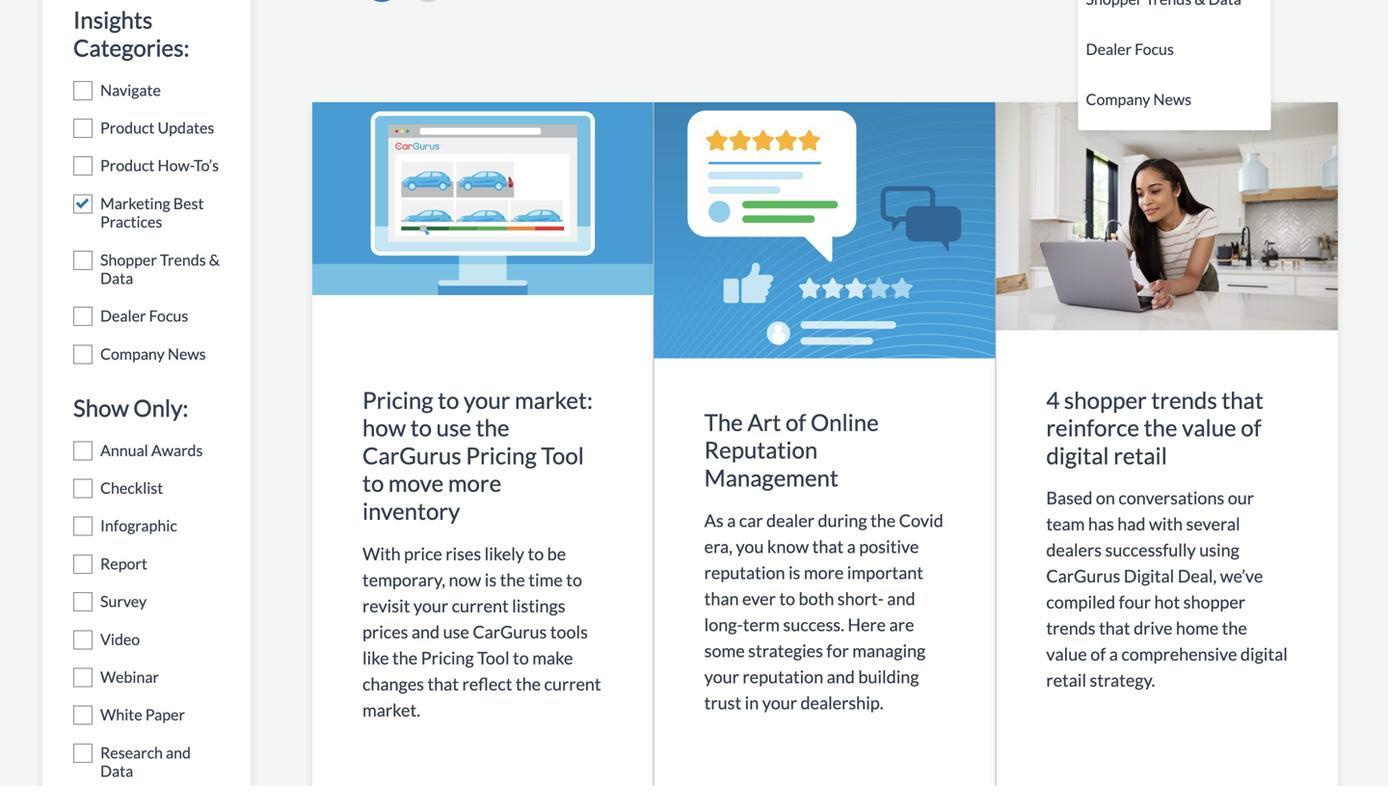 Task type: locate. For each thing, give the bounding box(es) containing it.
3 image to illustrate article content image from the left
[[997, 102, 1339, 336]]

value inside 4 shopper trends that reinforce the value of digital retail
[[1183, 414, 1237, 441]]

1 vertical spatial use
[[443, 621, 470, 642]]

to
[[438, 386, 460, 414], [411, 414, 432, 441], [363, 469, 384, 497], [528, 543, 544, 564], [566, 569, 583, 590], [780, 588, 796, 609], [513, 647, 529, 668]]

to inside as a car dealer during the covid era, you know that a positive reputation is more important than ever to both short- and long-term success. here are some strategies for managing your reputation and building trust in your dealership.
[[780, 588, 796, 609]]

image to illustrate article content image for of
[[655, 102, 996, 358]]

1 horizontal spatial trends
[[1152, 386, 1218, 414]]

0 vertical spatial tool
[[541, 442, 584, 469]]

shopper inside 4 shopper trends that reinforce the value of digital retail
[[1065, 386, 1148, 414]]

1 vertical spatial news
[[168, 344, 206, 363]]

show
[[73, 394, 129, 422]]

1 horizontal spatial company news
[[1087, 90, 1192, 109]]

0 vertical spatial trends
[[1152, 386, 1218, 414]]

dealer focus link
[[1087, 38, 1264, 72]]

company
[[1087, 90, 1151, 109], [100, 344, 165, 363]]

1 vertical spatial more
[[804, 562, 844, 583]]

of up 'our'
[[1242, 414, 1262, 441]]

0 vertical spatial current
[[452, 595, 509, 616]]

a right as
[[727, 510, 736, 531]]

0 horizontal spatial focus
[[149, 306, 188, 325]]

based
[[1047, 487, 1093, 508]]

with
[[1150, 513, 1184, 535]]

and up are
[[888, 588, 916, 609]]

is inside as a car dealer during the covid era, you know that a positive reputation is more important than ever to both short- and long-term success. here are some strategies for managing your reputation and building trust in your dealership.
[[789, 562, 801, 583]]

shopper up reinforce
[[1065, 386, 1148, 414]]

1 image to illustrate article content image from the left
[[313, 102, 654, 336]]

1 horizontal spatial dealer focus
[[1087, 40, 1175, 58]]

dealer focus up company news link
[[1087, 40, 1175, 58]]

0 horizontal spatial retail
[[1047, 670, 1087, 691]]

data down white
[[100, 762, 133, 780]]

news up only:
[[168, 344, 206, 363]]

tool
[[541, 442, 584, 469], [478, 647, 510, 668]]

1 vertical spatial cargurus
[[1047, 565, 1121, 587]]

home
[[1177, 617, 1219, 639]]

0 horizontal spatial shopper
[[1065, 386, 1148, 414]]

current down now
[[452, 595, 509, 616]]

4
[[1047, 386, 1060, 414]]

1 vertical spatial digital
[[1241, 644, 1289, 665]]

tool up "reflect"
[[478, 647, 510, 668]]

product
[[100, 118, 155, 137], [100, 156, 155, 175]]

0 vertical spatial shopper
[[1065, 386, 1148, 414]]

&
[[209, 250, 220, 269]]

of inside the art of online reputation management
[[786, 408, 807, 436]]

to up 'move'
[[438, 386, 460, 414]]

price
[[404, 543, 443, 564]]

tool inside pricing to your market: how to use the cargurus pricing tool to move more inventory
[[541, 442, 584, 469]]

is
[[789, 562, 801, 583], [485, 569, 497, 590]]

digital inside 4 shopper trends that reinforce the value of digital retail
[[1047, 442, 1110, 469]]

a up strategy.
[[1110, 644, 1119, 665]]

more inside pricing to your market: how to use the cargurus pricing tool to move more inventory
[[448, 469, 502, 497]]

2 vertical spatial a
[[1110, 644, 1119, 665]]

to right time
[[566, 569, 583, 590]]

as
[[705, 510, 724, 531]]

pricing
[[363, 386, 434, 414], [466, 442, 537, 469], [421, 647, 474, 668]]

image to illustrate article content image for trends
[[997, 102, 1339, 336]]

1 horizontal spatial company
[[1087, 90, 1151, 109]]

0 vertical spatial news
[[1154, 90, 1192, 109]]

to right ever
[[780, 588, 796, 609]]

cargurus inside pricing to your market: how to use the cargurus pricing tool to move more inventory
[[363, 442, 462, 469]]

trends
[[1152, 386, 1218, 414], [1047, 617, 1096, 639]]

of
[[786, 408, 807, 436], [1242, 414, 1262, 441], [1091, 644, 1107, 665]]

of up strategy.
[[1091, 644, 1107, 665]]

reputation down the you
[[705, 562, 786, 583]]

1 vertical spatial company news
[[100, 344, 206, 363]]

company news down the dealer focus link
[[1087, 90, 1192, 109]]

cargurus up compiled
[[1047, 565, 1121, 587]]

cargurus
[[363, 442, 462, 469], [1047, 565, 1121, 587], [473, 621, 547, 642]]

a down during
[[848, 536, 856, 557]]

retail up conversations
[[1114, 442, 1168, 469]]

2 vertical spatial cargurus
[[473, 621, 547, 642]]

retail
[[1114, 442, 1168, 469], [1047, 670, 1087, 691]]

is right now
[[485, 569, 497, 590]]

your up trust
[[705, 666, 740, 687]]

pricing up "reflect"
[[421, 647, 474, 668]]

marketing best practices
[[100, 194, 204, 231]]

with price rises likely to be temporary, now is the time to revisit your current listings prices and use cargurus tools like the pricing tool to make changes that reflect the current market.
[[363, 543, 602, 720]]

white paper
[[100, 705, 185, 724]]

cargurus up 'move'
[[363, 442, 462, 469]]

time
[[529, 569, 563, 590]]

data inside research and data
[[100, 762, 133, 780]]

0 vertical spatial use
[[437, 414, 472, 441]]

1 horizontal spatial shopper
[[1184, 591, 1246, 613]]

value up 'our'
[[1183, 414, 1237, 441]]

1 horizontal spatial digital
[[1241, 644, 1289, 665]]

2 horizontal spatial image to illustrate article content image
[[997, 102, 1339, 336]]

1 vertical spatial trends
[[1047, 617, 1096, 639]]

2 vertical spatial pricing
[[421, 647, 474, 668]]

cargurus down listings
[[473, 621, 547, 642]]

1 vertical spatial product
[[100, 156, 155, 175]]

and down paper
[[166, 743, 191, 762]]

1 horizontal spatial value
[[1183, 414, 1237, 441]]

0 vertical spatial focus
[[1135, 40, 1175, 58]]

0 horizontal spatial value
[[1047, 644, 1088, 665]]

pricing to your market: how to use the cargurus pricing tool to move more inventory
[[363, 386, 593, 525]]

1 vertical spatial value
[[1047, 644, 1088, 665]]

0 vertical spatial more
[[448, 469, 502, 497]]

the inside pricing to your market: how to use the cargurus pricing tool to move more inventory
[[476, 414, 510, 441]]

dealer focus
[[1087, 40, 1175, 58], [100, 306, 188, 325]]

use down now
[[443, 621, 470, 642]]

short-
[[838, 588, 884, 609]]

with
[[363, 543, 401, 564]]

1 horizontal spatial is
[[789, 562, 801, 583]]

1 product from the top
[[100, 118, 155, 137]]

managing
[[853, 640, 926, 661]]

dealer up company news link
[[1087, 40, 1132, 58]]

pricing down market:
[[466, 442, 537, 469]]

and right prices
[[412, 621, 440, 642]]

based on conversations our team has had with several dealers successfully using cargurus digital deal, we've compiled four hot shopper trends that drive home the value of a comprehensive digital retail strategy.
[[1047, 487, 1289, 691]]

use inside pricing to your market: how to use the cargurus pricing tool to move more inventory
[[437, 414, 472, 441]]

shopper inside based on conversations our team has had with several dealers successfully using cargurus digital deal, we've compiled four hot shopper trends that drive home the value of a comprehensive digital retail strategy.
[[1184, 591, 1246, 613]]

more up both
[[804, 562, 844, 583]]

0 horizontal spatial cargurus
[[363, 442, 462, 469]]

0 vertical spatial company
[[1087, 90, 1151, 109]]

product updates
[[100, 118, 214, 137]]

1 horizontal spatial retail
[[1114, 442, 1168, 469]]

reinforce
[[1047, 414, 1140, 441]]

focus
[[1135, 40, 1175, 58], [149, 306, 188, 325]]

reputation down strategies
[[743, 666, 824, 687]]

1 vertical spatial dealer
[[100, 306, 146, 325]]

the inside as a car dealer during the covid era, you know that a positive reputation is more important than ever to both short- and long-term success. here are some strategies for managing your reputation and building trust in your dealership.
[[871, 510, 896, 531]]

1 vertical spatial shopper
[[1184, 591, 1246, 613]]

1 horizontal spatial current
[[545, 673, 602, 694]]

some
[[705, 640, 745, 661]]

product down 'navigate'
[[100, 118, 155, 137]]

long-
[[705, 614, 743, 635]]

use inside with price rises likely to be temporary, now is the time to revisit your current listings prices and use cargurus tools like the pricing tool to make changes that reflect the current market.
[[443, 621, 470, 642]]

the art of online reputation management
[[705, 408, 879, 491]]

0 horizontal spatial digital
[[1047, 442, 1110, 469]]

1 data from the top
[[100, 269, 133, 287]]

trends inside 4 shopper trends that reinforce the value of digital retail
[[1152, 386, 1218, 414]]

0 vertical spatial value
[[1183, 414, 1237, 441]]

0 horizontal spatial of
[[786, 408, 807, 436]]

1 horizontal spatial more
[[804, 562, 844, 583]]

deal,
[[1178, 565, 1218, 587]]

your down 'temporary,'
[[414, 595, 449, 616]]

dealer down shopper
[[100, 306, 146, 325]]

image to illustrate article content image
[[313, 102, 654, 336], [655, 102, 996, 358], [997, 102, 1339, 336]]

news down the dealer focus link
[[1154, 90, 1192, 109]]

0 horizontal spatial is
[[485, 569, 497, 590]]

1 horizontal spatial focus
[[1135, 40, 1175, 58]]

data down practices
[[100, 269, 133, 287]]

pricing inside with price rises likely to be temporary, now is the time to revisit your current listings prices and use cargurus tools like the pricing tool to make changes that reflect the current market.
[[421, 647, 474, 668]]

using
[[1200, 539, 1240, 561]]

and inside research and data
[[166, 743, 191, 762]]

your left market:
[[464, 386, 511, 414]]

1 vertical spatial a
[[848, 536, 856, 557]]

changes
[[363, 673, 424, 694]]

company up show only:
[[100, 344, 165, 363]]

1 vertical spatial retail
[[1047, 670, 1087, 691]]

2 horizontal spatial a
[[1110, 644, 1119, 665]]

digital down the "we've"
[[1241, 644, 1289, 665]]

successfully
[[1106, 539, 1197, 561]]

marketing
[[100, 194, 170, 213]]

the inside 4 shopper trends that reinforce the value of digital retail
[[1145, 414, 1178, 441]]

1 horizontal spatial tool
[[541, 442, 584, 469]]

move
[[389, 469, 444, 497]]

1 horizontal spatial image to illustrate article content image
[[655, 102, 996, 358]]

product up marketing
[[100, 156, 155, 175]]

1 vertical spatial dealer focus
[[100, 306, 188, 325]]

more inside as a car dealer during the covid era, you know that a positive reputation is more important than ever to both short- and long-term success. here are some strategies for managing your reputation and building trust in your dealership.
[[804, 562, 844, 583]]

4 shopper trends that reinforce the value of digital retail
[[1047, 386, 1264, 469]]

0 vertical spatial dealer focus
[[1087, 40, 1175, 58]]

1 vertical spatial current
[[545, 673, 602, 694]]

reputation
[[705, 436, 818, 464]]

0 horizontal spatial company
[[100, 344, 165, 363]]

your inside with price rises likely to be temporary, now is the time to revisit your current listings prices and use cargurus tools like the pricing tool to make changes that reflect the current market.
[[414, 595, 449, 616]]

0 horizontal spatial news
[[168, 344, 206, 363]]

drive
[[1134, 617, 1173, 639]]

hot
[[1155, 591, 1181, 613]]

company news up only:
[[100, 344, 206, 363]]

inventory
[[363, 497, 460, 525]]

focus up company news link
[[1135, 40, 1175, 58]]

focus down shopper trends & data
[[149, 306, 188, 325]]

1 vertical spatial tool
[[478, 647, 510, 668]]

0 horizontal spatial trends
[[1047, 617, 1096, 639]]

shopper up home
[[1184, 591, 1246, 613]]

2 horizontal spatial of
[[1242, 414, 1262, 441]]

company news
[[1087, 90, 1192, 109], [100, 344, 206, 363]]

company news link
[[1087, 88, 1264, 123]]

digital inside based on conversations our team has had with several dealers successfully using cargurus digital deal, we've compiled four hot shopper trends that drive home the value of a comprehensive digital retail strategy.
[[1241, 644, 1289, 665]]

four
[[1120, 591, 1152, 613]]

0 vertical spatial reputation
[[705, 562, 786, 583]]

0 vertical spatial product
[[100, 118, 155, 137]]

that inside with price rises likely to be temporary, now is the time to revisit your current listings prices and use cargurus tools like the pricing tool to make changes that reflect the current market.
[[428, 673, 459, 694]]

that
[[1222, 386, 1264, 414], [813, 536, 844, 557], [1100, 617, 1131, 639], [428, 673, 459, 694]]

use up 'move'
[[437, 414, 472, 441]]

more right 'move'
[[448, 469, 502, 497]]

term
[[743, 614, 780, 635]]

practices
[[100, 212, 162, 231]]

2 data from the top
[[100, 762, 133, 780]]

shopper trends & data
[[100, 250, 220, 287]]

that inside as a car dealer during the covid era, you know that a positive reputation is more important than ever to both short- and long-term success. here are some strategies for managing your reputation and building trust in your dealership.
[[813, 536, 844, 557]]

2 horizontal spatial cargurus
[[1047, 565, 1121, 587]]

value down compiled
[[1047, 644, 1088, 665]]

0 vertical spatial cargurus
[[363, 442, 462, 469]]

the inside based on conversations our team has had with several dealers successfully using cargurus digital deal, we've compiled four hot shopper trends that drive home the value of a comprehensive digital retail strategy.
[[1223, 617, 1248, 639]]

annual
[[100, 441, 148, 459]]

trends inside based on conversations our team has had with several dealers successfully using cargurus digital deal, we've compiled four hot shopper trends that drive home the value of a comprehensive digital retail strategy.
[[1047, 617, 1096, 639]]

and
[[888, 588, 916, 609], [412, 621, 440, 642], [827, 666, 855, 687], [166, 743, 191, 762]]

awards
[[151, 441, 203, 459]]

of right art at the right bottom of page
[[786, 408, 807, 436]]

0 horizontal spatial company news
[[100, 344, 206, 363]]

0 vertical spatial retail
[[1114, 442, 1168, 469]]

pricing up how
[[363, 386, 434, 414]]

0 horizontal spatial dealer focus
[[100, 306, 188, 325]]

2 product from the top
[[100, 156, 155, 175]]

1 horizontal spatial of
[[1091, 644, 1107, 665]]

had
[[1118, 513, 1146, 535]]

data
[[100, 269, 133, 287], [100, 762, 133, 780]]

product for product how-to's
[[100, 156, 155, 175]]

0 horizontal spatial tool
[[478, 647, 510, 668]]

1 horizontal spatial dealer
[[1087, 40, 1132, 58]]

0 vertical spatial a
[[727, 510, 736, 531]]

likely
[[485, 543, 525, 564]]

retail left strategy.
[[1047, 670, 1087, 691]]

0 horizontal spatial image to illustrate article content image
[[313, 102, 654, 336]]

on
[[1097, 487, 1116, 508]]

digital down reinforce
[[1047, 442, 1110, 469]]

is down know
[[789, 562, 801, 583]]

dealer focus down shopper trends & data
[[100, 306, 188, 325]]

here
[[848, 614, 887, 635]]

dealer
[[1087, 40, 1132, 58], [100, 306, 146, 325]]

current down the make on the left of page
[[545, 673, 602, 694]]

1 horizontal spatial cargurus
[[473, 621, 547, 642]]

tool down market:
[[541, 442, 584, 469]]

0 horizontal spatial more
[[448, 469, 502, 497]]

1 vertical spatial data
[[100, 762, 133, 780]]

0 vertical spatial data
[[100, 269, 133, 287]]

know
[[768, 536, 809, 557]]

prices
[[363, 621, 408, 642]]

0 vertical spatial digital
[[1047, 442, 1110, 469]]

2 image to illustrate article content image from the left
[[655, 102, 996, 358]]

use
[[437, 414, 472, 441], [443, 621, 470, 642]]

company down the dealer focus link
[[1087, 90, 1151, 109]]

current
[[452, 595, 509, 616], [545, 673, 602, 694]]

that inside based on conversations our team has had with several dealers successfully using cargurus digital deal, we've compiled four hot shopper trends that drive home the value of a comprehensive digital retail strategy.
[[1100, 617, 1131, 639]]

image to illustrate article content image for your
[[313, 102, 654, 336]]

to right how
[[411, 414, 432, 441]]



Task type: describe. For each thing, give the bounding box(es) containing it.
0 vertical spatial dealer
[[1087, 40, 1132, 58]]

ever
[[743, 588, 776, 609]]

how
[[363, 414, 406, 441]]

white
[[100, 705, 142, 724]]

dealers
[[1047, 539, 1103, 561]]

your inside pricing to your market: how to use the cargurus pricing tool to move more inventory
[[464, 386, 511, 414]]

you
[[736, 536, 764, 557]]

checklist
[[100, 478, 163, 497]]

and inside with price rises likely to be temporary, now is the time to revisit your current listings prices and use cargurus tools like the pricing tool to make changes that reflect the current market.
[[412, 621, 440, 642]]

than
[[705, 588, 739, 609]]

covid
[[900, 510, 944, 531]]

management
[[705, 464, 839, 491]]

shopper
[[100, 250, 157, 269]]

market:
[[515, 386, 593, 414]]

insights
[[73, 6, 153, 33]]

to left be
[[528, 543, 544, 564]]

strategies
[[749, 640, 824, 661]]

like
[[363, 647, 389, 668]]

0 horizontal spatial a
[[727, 510, 736, 531]]

company inside company news link
[[1087, 90, 1151, 109]]

be
[[548, 543, 566, 564]]

data inside shopper trends & data
[[100, 269, 133, 287]]

trends
[[160, 250, 206, 269]]

are
[[890, 614, 915, 635]]

art
[[748, 408, 782, 436]]

research
[[100, 743, 163, 762]]

product how-to's
[[100, 156, 219, 175]]

positive
[[860, 536, 920, 557]]

a inside based on conversations our team has had with several dealers successfully using cargurus digital deal, we've compiled four hot shopper trends that drive home the value of a comprehensive digital retail strategy.
[[1110, 644, 1119, 665]]

building
[[859, 666, 920, 687]]

how-
[[158, 156, 194, 175]]

listings
[[512, 595, 566, 616]]

0 vertical spatial company news
[[1087, 90, 1192, 109]]

product for product updates
[[100, 118, 155, 137]]

infographic
[[100, 516, 177, 535]]

both
[[799, 588, 835, 609]]

and up the dealership.
[[827, 666, 855, 687]]

survey
[[100, 592, 147, 611]]

has
[[1089, 513, 1115, 535]]

navigate
[[100, 80, 161, 99]]

retail inside based on conversations our team has had with several dealers successfully using cargurus digital deal, we've compiled four hot shopper trends that drive home the value of a comprehensive digital retail strategy.
[[1047, 670, 1087, 691]]

is inside with price rises likely to be temporary, now is the time to revisit your current listings prices and use cargurus tools like the pricing tool to make changes that reflect the current market.
[[485, 569, 497, 590]]

1 vertical spatial focus
[[149, 306, 188, 325]]

to left the make on the left of page
[[513, 647, 529, 668]]

we've
[[1221, 565, 1264, 587]]

to left 'move'
[[363, 469, 384, 497]]

conversations
[[1119, 487, 1225, 508]]

now
[[449, 569, 482, 590]]

of inside 4 shopper trends that reinforce the value of digital retail
[[1242, 414, 1262, 441]]

dealership.
[[801, 692, 884, 713]]

temporary,
[[363, 569, 446, 590]]

video
[[100, 630, 140, 649]]

important
[[848, 562, 924, 583]]

value inside based on conversations our team has had with several dealers successfully using cargurus digital deal, we've compiled four hot shopper trends that drive home the value of a comprehensive digital retail strategy.
[[1047, 644, 1088, 665]]

for
[[827, 640, 850, 661]]

market.
[[363, 699, 421, 720]]

best
[[173, 194, 204, 213]]

insights categories:
[[73, 6, 190, 61]]

0 vertical spatial pricing
[[363, 386, 434, 414]]

tools
[[551, 621, 588, 642]]

that inside 4 shopper trends that reinforce the value of digital retail
[[1222, 386, 1264, 414]]

retail inside 4 shopper trends that reinforce the value of digital retail
[[1114, 442, 1168, 469]]

report
[[100, 554, 147, 573]]

comprehensive
[[1122, 644, 1238, 665]]

show only:
[[73, 394, 188, 422]]

dealer
[[767, 510, 815, 531]]

the
[[705, 408, 743, 436]]

to's
[[194, 156, 219, 175]]

only:
[[134, 394, 188, 422]]

1 horizontal spatial news
[[1154, 90, 1192, 109]]

cargurus inside based on conversations our team has had with several dealers successfully using cargurus digital deal, we've compiled four hot shopper trends that drive home the value of a comprehensive digital retail strategy.
[[1047, 565, 1121, 587]]

your right the in
[[763, 692, 798, 713]]

in
[[745, 692, 759, 713]]

car
[[740, 510, 764, 531]]

cargurus inside with price rises likely to be temporary, now is the time to revisit your current listings prices and use cargurus tools like the pricing tool to make changes that reflect the current market.
[[473, 621, 547, 642]]

1 vertical spatial reputation
[[743, 666, 824, 687]]

research and data
[[100, 743, 191, 780]]

reflect
[[463, 673, 513, 694]]

era,
[[705, 536, 733, 557]]

1 vertical spatial pricing
[[466, 442, 537, 469]]

1 vertical spatial company
[[100, 344, 165, 363]]

revisit
[[363, 595, 410, 616]]

of inside based on conversations our team has had with several dealers successfully using cargurus digital deal, we've compiled four hot shopper trends that drive home the value of a comprehensive digital retail strategy.
[[1091, 644, 1107, 665]]

compiled
[[1047, 591, 1116, 613]]

online
[[811, 408, 879, 436]]

success.
[[784, 614, 845, 635]]

paper
[[145, 705, 185, 724]]

team
[[1047, 513, 1086, 535]]

0 horizontal spatial dealer
[[100, 306, 146, 325]]

as a car dealer during the covid era, you know that a positive reputation is more important than ever to both short- and long-term success. here are some strategies for managing your reputation and building trust in your dealership.
[[705, 510, 944, 713]]

rises
[[446, 543, 481, 564]]

webinar
[[100, 668, 159, 686]]

0 horizontal spatial current
[[452, 595, 509, 616]]

make
[[533, 647, 573, 668]]

strategy.
[[1090, 670, 1156, 691]]

tool inside with price rises likely to be temporary, now is the time to revisit your current listings prices and use cargurus tools like the pricing tool to make changes that reflect the current market.
[[478, 647, 510, 668]]

our
[[1229, 487, 1255, 508]]

1 horizontal spatial a
[[848, 536, 856, 557]]



Task type: vqa. For each thing, say whether or not it's contained in the screenshot.
Buying
no



